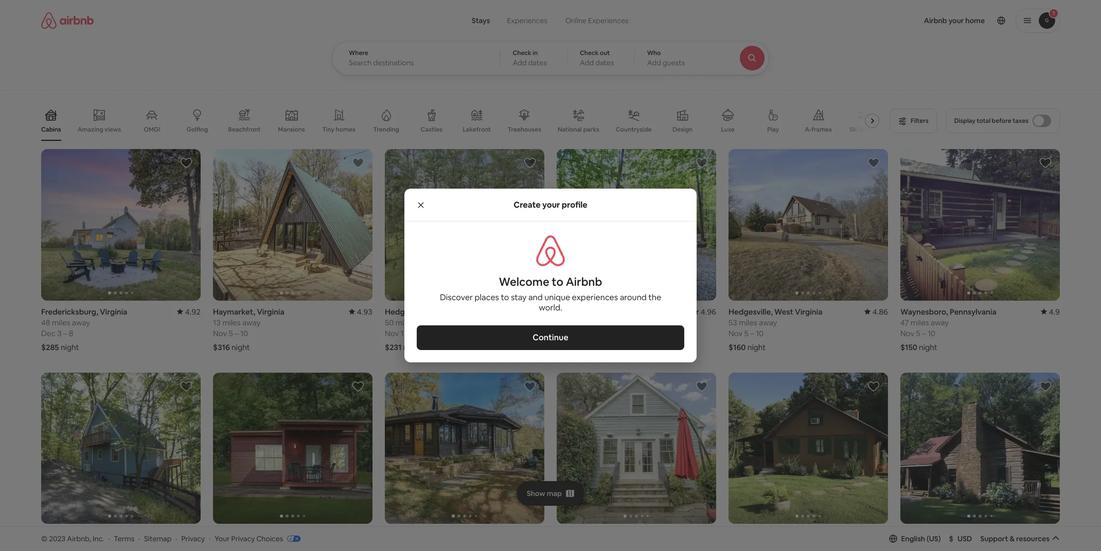 Task type: describe. For each thing, give the bounding box(es) containing it.
3
[[57, 329, 62, 338]]

support
[[980, 535, 1008, 544]]

6
[[411, 329, 416, 338]]

in/out
[[860, 126, 878, 134]]

waynesboro,
[[900, 307, 948, 317]]

1 privacy from the left
[[181, 534, 205, 544]]

4 · from the left
[[209, 534, 211, 544]]

total
[[977, 117, 991, 125]]

4.92 out of 5 average rating image
[[177, 307, 201, 317]]

Where field
[[349, 58, 483, 67]]

1 · from the left
[[108, 534, 110, 544]]

english (us) button
[[889, 535, 941, 544]]

west for 50 miles away
[[431, 307, 450, 317]]

terms
[[114, 534, 134, 544]]

13 for leesburg, virginia
[[557, 318, 564, 328]]

virginia inside reva, virginia 53 miles away
[[234, 530, 261, 540]]

golfing
[[187, 126, 208, 134]]

choices
[[256, 534, 283, 544]]

waynesboro, pennsylvania 47 miles away nov 5 – 10 $150 night
[[900, 307, 997, 352]]

online experiences
[[565, 16, 629, 25]]

english
[[901, 535, 925, 544]]

haymarket, virginia 13 miles away nov 5 – 10 $316 night
[[213, 307, 284, 352]]

national
[[558, 125, 582, 134]]

omg!
[[144, 126, 160, 134]]

show
[[527, 489, 545, 498]]

4.93 out of 5 average rating image
[[349, 307, 373, 317]]

your privacy choices
[[215, 534, 283, 544]]

resources
[[1016, 535, 1050, 544]]

english (us)
[[901, 535, 941, 544]]

virginia inside madison, virginia 55 miles away
[[935, 530, 962, 540]]

terms link
[[114, 534, 134, 544]]

– inside hedgesville, west virginia 50 miles away nov 1 – 6 $231 night
[[405, 329, 409, 338]]

what can we help you find? tab list
[[464, 10, 556, 31]]

add to wishlist: arlington, virginia image
[[696, 381, 708, 393]]

terms · sitemap · privacy
[[114, 534, 205, 544]]

$285
[[41, 342, 59, 352]]

$150
[[900, 342, 917, 352]]

around
[[620, 292, 647, 303]]

none search field containing stays
[[332, 0, 797, 75]]

online experiences link
[[556, 10, 638, 31]]

$231
[[385, 342, 402, 352]]

luxe
[[721, 126, 735, 134]]

display
[[954, 117, 975, 125]]

create your profile
[[514, 200, 587, 210]]

the
[[648, 292, 661, 303]]

hedgesville, west virginia 50 miles away nov 1 – 6 $231 night
[[385, 307, 479, 352]]

discover
[[440, 292, 473, 303]]

views
[[105, 125, 121, 134]]

away inside front royal, virginia 30 miles away
[[72, 541, 90, 551]]

miles inside hedgesville, west virginia 50 miles away nov 1 – 6 $231 night
[[395, 318, 414, 328]]

world.
[[539, 302, 562, 313]]

and
[[528, 292, 543, 303]]

amazing
[[78, 125, 103, 134]]

haymarket,
[[213, 307, 255, 317]]

usd
[[957, 535, 972, 544]]

stays button
[[464, 10, 498, 31]]

add to wishlist: haymarket, virginia image
[[352, 157, 364, 169]]

away inside hedgesville, west virginia 53 miles away nov 5 – 10 $160 night
[[759, 318, 777, 328]]

away for haymarket, virginia 13 miles away nov 5 – 10 $316 night
[[242, 318, 261, 328]]

– for $150
[[922, 329, 926, 338]]

miles inside hedgesville, west virginia 53 miles away nov 5 – 10 $160 night
[[739, 318, 757, 328]]

miles for haymarket, virginia 13 miles away nov 5 – 10 $316 night
[[222, 318, 241, 328]]

national parks
[[558, 125, 599, 134]]

13 for haymarket, virginia
[[213, 318, 221, 328]]

lakefront
[[463, 126, 491, 134]]

airbnb
[[566, 275, 602, 289]]

homes
[[336, 126, 355, 134]]

experiences inside button
[[507, 16, 547, 25]]

$
[[949, 535, 953, 544]]

8
[[69, 329, 73, 338]]

leesburg, virginia 13 miles away nov 5 – 10 $305 night
[[557, 307, 622, 352]]

away for fredericksburg, virginia 48 miles away dec 3 – 8 $285 night
[[72, 318, 90, 328]]

hedgesville, for 53
[[729, 307, 773, 317]]

pennsylvania
[[950, 307, 997, 317]]

experiences
[[572, 292, 618, 303]]

reva, virginia 53 miles away
[[213, 530, 262, 551]]

0 horizontal spatial 4.86
[[185, 530, 201, 540]]

stay
[[511, 292, 527, 303]]

©
[[41, 534, 47, 544]]

53 inside reva, virginia 53 miles away
[[213, 541, 222, 551]]

48
[[41, 318, 50, 328]]

amazing views
[[78, 125, 121, 134]]

5 for $316
[[229, 329, 233, 338]]

© 2023 airbnb, inc. ·
[[41, 534, 110, 544]]

add to wishlist: waynesboro, pennsylvania image
[[1039, 157, 1052, 169]]

5 for $150
[[916, 329, 920, 338]]

night for $305
[[576, 342, 595, 352]]

4.77
[[529, 307, 544, 317]]

front
[[41, 530, 61, 540]]

47
[[900, 318, 909, 328]]

madison,
[[900, 530, 933, 540]]

tiny homes
[[322, 126, 355, 134]]

sitemap
[[144, 534, 172, 544]]

sitemap link
[[144, 534, 172, 544]]

miles inside front royal, virginia 30 miles away
[[52, 541, 70, 551]]

display total before taxes button
[[946, 109, 1060, 133]]

10 inside hedgesville, west virginia 53 miles away nov 5 – 10 $160 night
[[756, 329, 764, 338]]

taxes
[[1013, 117, 1029, 125]]

2023
[[49, 534, 65, 544]]

4.9 out of 5 average rating image
[[1041, 307, 1060, 317]]

add to wishlist: front royal, virginia image
[[180, 381, 192, 393]]

display total before taxes
[[954, 117, 1029, 125]]

your privacy choices link
[[215, 534, 301, 544]]

1 vertical spatial to
[[501, 292, 509, 303]]

night for $316
[[232, 342, 250, 352]]

a-frames
[[805, 126, 832, 134]]

beachfront
[[228, 126, 261, 134]]

add to wishlist: leesburg, virginia image
[[696, 157, 708, 169]]

55
[[900, 541, 909, 551]]

away inside hedgesville, west virginia 50 miles away nov 1 – 6 $231 night
[[416, 318, 434, 328]]

profile element
[[654, 0, 1060, 41]]



Task type: vqa. For each thing, say whether or not it's contained in the screenshot.
first · from left
yes



Task type: locate. For each thing, give the bounding box(es) containing it.
nov inside haymarket, virginia 13 miles away nov 5 – 10 $316 night
[[213, 329, 227, 338]]

– inside fredericksburg, virginia 48 miles away dec 3 – 8 $285 night
[[63, 329, 67, 338]]

night
[[61, 342, 79, 352], [232, 342, 250, 352], [403, 342, 422, 352], [576, 342, 595, 352], [747, 342, 766, 352], [919, 342, 937, 352]]

13 inside leesburg, virginia 13 miles away nov 5 – 10 $305 night
[[557, 318, 564, 328]]

1 horizontal spatial add to wishlist: hedgesville, west virginia image
[[868, 157, 880, 169]]

2 · from the left
[[138, 534, 140, 544]]

privacy left your
[[181, 534, 205, 544]]

virginia inside hedgesville, west virginia 50 miles away nov 1 – 6 $231 night
[[451, 307, 479, 317]]

night inside waynesboro, pennsylvania 47 miles away nov 5 – 10 $150 night
[[919, 342, 937, 352]]

1 horizontal spatial 13
[[557, 318, 564, 328]]

2 10 from the left
[[584, 329, 592, 338]]

4.86 left the waynesboro,
[[873, 307, 888, 317]]

add to wishlist: hedgesville, west virginia image
[[524, 157, 536, 169], [868, 157, 880, 169]]

4.9
[[1049, 307, 1060, 317]]

night down 6
[[403, 342, 422, 352]]

miles inside fredericksburg, virginia 48 miles away dec 3 – 8 $285 night
[[52, 318, 70, 328]]

to left stay
[[501, 292, 509, 303]]

your
[[215, 534, 230, 544]]

away inside waynesboro, pennsylvania 47 miles away nov 5 – 10 $150 night
[[931, 318, 949, 328]]

online
[[565, 16, 587, 25]]

0 horizontal spatial to
[[501, 292, 509, 303]]

4.92
[[185, 307, 201, 317]]

· right inc.
[[108, 534, 110, 544]]

1 horizontal spatial 4.86
[[873, 307, 888, 317]]

places
[[475, 292, 499, 303]]

0 vertical spatial 4.86 out of 5 average rating image
[[864, 307, 888, 317]]

inc.
[[93, 534, 104, 544]]

nov up $160
[[729, 329, 743, 338]]

nov inside hedgesville, west virginia 53 miles away nov 5 – 10 $160 night
[[729, 329, 743, 338]]

nov for $305
[[557, 329, 571, 338]]

2 5 from the left
[[572, 329, 577, 338]]

create
[[514, 200, 541, 210]]

&
[[1010, 535, 1015, 544]]

night for $285
[[61, 342, 79, 352]]

1 experiences from the left
[[507, 16, 547, 25]]

west for 53 miles away
[[774, 307, 793, 317]]

2 privacy from the left
[[231, 534, 255, 544]]

miles down front
[[52, 541, 70, 551]]

13 inside haymarket, virginia 13 miles away nov 5 – 10 $316 night
[[213, 318, 221, 328]]

nov up $305
[[557, 329, 571, 338]]

3 nov from the left
[[557, 329, 571, 338]]

0 horizontal spatial hedgesville,
[[385, 307, 429, 317]]

5 inside haymarket, virginia 13 miles away nov 5 – 10 $316 night
[[229, 329, 233, 338]]

– inside hedgesville, west virginia 53 miles away nov 5 – 10 $160 night
[[750, 329, 754, 338]]

royal,
[[62, 530, 84, 540]]

virginia inside haymarket, virginia 13 miles away nov 5 – 10 $316 night
[[257, 307, 284, 317]]

10 for $316
[[240, 329, 248, 338]]

unique
[[545, 292, 570, 303]]

hedgesville,
[[385, 307, 429, 317], [729, 307, 773, 317]]

miles inside haymarket, virginia 13 miles away nov 5 – 10 $316 night
[[222, 318, 241, 328]]

4.86 out of 5 average rating image
[[864, 307, 888, 317], [177, 530, 201, 540]]

– inside waynesboro, pennsylvania 47 miles away nov 5 – 10 $150 night
[[922, 329, 926, 338]]

4 5 from the left
[[916, 329, 920, 338]]

miles inside leesburg, virginia 13 miles away nov 5 – 10 $305 night
[[566, 318, 584, 328]]

13
[[213, 318, 221, 328], [557, 318, 564, 328]]

welcome
[[499, 275, 549, 289]]

0 horizontal spatial west
[[431, 307, 450, 317]]

hedgesville, inside hedgesville, west virginia 53 miles away nov 5 – 10 $160 night
[[729, 307, 773, 317]]

4 night from the left
[[576, 342, 595, 352]]

2 13 from the left
[[557, 318, 564, 328]]

53 inside hedgesville, west virginia 53 miles away nov 5 – 10 $160 night
[[729, 318, 737, 328]]

13 down haymarket,
[[213, 318, 221, 328]]

– for $305
[[578, 329, 582, 338]]

10 inside haymarket, virginia 13 miles away nov 5 – 10 $316 night
[[240, 329, 248, 338]]

hedgesville, inside hedgesville, west virginia 50 miles away nov 1 – 6 $231 night
[[385, 307, 429, 317]]

privacy
[[181, 534, 205, 544], [231, 534, 255, 544]]

nov for $150
[[900, 329, 914, 338]]

1 horizontal spatial 4.86 out of 5 average rating image
[[864, 307, 888, 317]]

$160
[[729, 342, 746, 352]]

1 5 from the left
[[229, 329, 233, 338]]

group containing amazing views
[[41, 101, 884, 141]]

miles inside madison, virginia 55 miles away
[[911, 541, 929, 551]]

add to wishlist: reva, virginia image
[[352, 381, 364, 393]]

virginia inside fredericksburg, virginia 48 miles away dec 3 – 8 $285 night
[[100, 307, 127, 317]]

10 for $150
[[928, 329, 936, 338]]

4 – from the left
[[578, 329, 582, 338]]

6 night from the left
[[919, 342, 937, 352]]

4.96 out of 5 average rating image
[[692, 307, 716, 317]]

a-
[[805, 126, 812, 134]]

add to wishlist: boonsboro, maryland image
[[868, 381, 880, 393]]

– inside leesburg, virginia 13 miles away nov 5 – 10 $305 night
[[578, 329, 582, 338]]

1 – from the left
[[63, 329, 67, 338]]

virginia inside front royal, virginia 30 miles away
[[85, 530, 113, 540]]

$ usd
[[949, 535, 972, 544]]

5.0
[[1049, 530, 1060, 540]]

miles up $160
[[739, 318, 757, 328]]

support & resources button
[[980, 535, 1060, 544]]

experiences right the online
[[588, 16, 629, 25]]

castles
[[421, 126, 442, 134]]

0 horizontal spatial add to wishlist: hedgesville, west virginia image
[[524, 157, 536, 169]]

5 night from the left
[[747, 342, 766, 352]]

4.86 left your
[[185, 530, 201, 540]]

profile
[[562, 200, 587, 210]]

miles for madison, virginia 55 miles away
[[911, 541, 929, 551]]

5 up '$150' at bottom right
[[916, 329, 920, 338]]

to
[[552, 275, 563, 289], [501, 292, 509, 303]]

·
[[108, 534, 110, 544], [138, 534, 140, 544], [176, 534, 177, 544], [209, 534, 211, 544]]

3 5 from the left
[[744, 329, 749, 338]]

west inside hedgesville, west virginia 53 miles away nov 5 – 10 $160 night
[[774, 307, 793, 317]]

frames
[[812, 126, 832, 134]]

1 vertical spatial 4.86 out of 5 average rating image
[[177, 530, 201, 540]]

away for waynesboro, pennsylvania 47 miles away nov 5 – 10 $150 night
[[931, 318, 949, 328]]

10 inside waynesboro, pennsylvania 47 miles away nov 5 – 10 $150 night
[[928, 329, 936, 338]]

1 night from the left
[[61, 342, 79, 352]]

night right '$150' at bottom right
[[919, 342, 937, 352]]

1 west from the left
[[431, 307, 450, 317]]

1 nov from the left
[[213, 329, 227, 338]]

50
[[385, 318, 394, 328]]

0 horizontal spatial experiences
[[507, 16, 547, 25]]

2 west from the left
[[774, 307, 793, 317]]

miles down reva,
[[223, 541, 242, 551]]

experiences button
[[498, 10, 556, 31]]

miles up 3
[[52, 318, 70, 328]]

virginia inside leesburg, virginia 13 miles away nov 5 – 10 $305 night
[[594, 307, 622, 317]]

show map
[[527, 489, 562, 498]]

group
[[41, 101, 884, 141], [41, 149, 201, 301], [213, 149, 373, 301], [385, 149, 544, 301], [557, 149, 716, 301], [729, 149, 888, 301], [900, 149, 1060, 301], [41, 373, 201, 524], [213, 373, 373, 524], [385, 373, 544, 524], [557, 373, 716, 524], [729, 373, 888, 524], [900, 373, 1060, 524]]

5 inside leesburg, virginia 13 miles away nov 5 – 10 $305 night
[[572, 329, 577, 338]]

5 for $305
[[572, 329, 577, 338]]

4.77 out of 5 average rating image
[[521, 307, 544, 317]]

tiny
[[322, 126, 334, 134]]

add to wishlist: hedgesville, west virginia image for hedgesville, west virginia 53 miles away nov 5 – 10 $160 night
[[868, 157, 880, 169]]

away inside fredericksburg, virginia 48 miles away dec 3 – 8 $285 night
[[72, 318, 90, 328]]

4.93
[[357, 307, 373, 317]]

0 vertical spatial 53
[[729, 318, 737, 328]]

stays
[[472, 16, 490, 25]]

before
[[992, 117, 1011, 125]]

hedgesville, up 50
[[385, 307, 429, 317]]

away for leesburg, virginia 13 miles away nov 5 – 10 $305 night
[[586, 318, 604, 328]]

miles down the waynesboro,
[[911, 318, 929, 328]]

miles inside reva, virginia 53 miles away
[[223, 541, 242, 551]]

–
[[63, 329, 67, 338], [235, 329, 239, 338], [405, 329, 409, 338], [578, 329, 582, 338], [750, 329, 754, 338], [922, 329, 926, 338]]

privacy right your
[[231, 534, 255, 544]]

10 for $305
[[584, 329, 592, 338]]

add to wishlist: hedgesville, west virginia image down treehouses
[[524, 157, 536, 169]]

nov down 47
[[900, 329, 914, 338]]

5 nov from the left
[[900, 329, 914, 338]]

continue
[[533, 332, 568, 343]]

1
[[401, 329, 404, 338]]

5 – from the left
[[750, 329, 754, 338]]

$316
[[213, 342, 230, 352]]

2 add to wishlist: hedgesville, west virginia image from the left
[[868, 157, 880, 169]]

nov inside leesburg, virginia 13 miles away nov 5 – 10 $305 night
[[557, 329, 571, 338]]

4.86 out of 5 average rating image right sitemap link
[[177, 530, 201, 540]]

5 inside hedgesville, west virginia 53 miles away nov 5 – 10 $160 night
[[744, 329, 749, 338]]

madison, virginia 55 miles away
[[900, 530, 962, 551]]

miles for reva, virginia 53 miles away
[[223, 541, 242, 551]]

5 up $316
[[229, 329, 233, 338]]

night right $316
[[232, 342, 250, 352]]

nov inside waynesboro, pennsylvania 47 miles away nov 5 – 10 $150 night
[[900, 329, 914, 338]]

map
[[547, 489, 562, 498]]

virginia inside hedgesville, west virginia 53 miles away nov 5 – 10 $160 night
[[795, 307, 823, 317]]

continue button
[[417, 325, 684, 350]]

0 horizontal spatial 53
[[213, 541, 222, 551]]

fredericksburg,
[[41, 307, 98, 317]]

2 hedgesville, from the left
[[729, 307, 773, 317]]

nov inside hedgesville, west virginia 50 miles away nov 1 – 6 $231 night
[[385, 329, 399, 338]]

3 · from the left
[[176, 534, 177, 544]]

night inside fredericksburg, virginia 48 miles away dec 3 – 8 $285 night
[[61, 342, 79, 352]]

to up unique
[[552, 275, 563, 289]]

5 up $160
[[744, 329, 749, 338]]

1 hedgesville, from the left
[[385, 307, 429, 317]]

experiences right stays
[[507, 16, 547, 25]]

night down 8
[[61, 342, 79, 352]]

nov left 1
[[385, 329, 399, 338]]

5 inside waynesboro, pennsylvania 47 miles away nov 5 – 10 $150 night
[[916, 329, 920, 338]]

1 horizontal spatial privacy
[[231, 534, 255, 544]]

– for $316
[[235, 329, 239, 338]]

where
[[349, 49, 368, 57]]

night for $150
[[919, 342, 937, 352]]

4 10 from the left
[[928, 329, 936, 338]]

miles for waynesboro, pennsylvania 47 miles away nov 5 – 10 $150 night
[[911, 318, 929, 328]]

1 add to wishlist: hedgesville, west virginia image from the left
[[524, 157, 536, 169]]

away inside haymarket, virginia 13 miles away nov 5 – 10 $316 night
[[242, 318, 261, 328]]

$305
[[557, 342, 575, 352]]

mansions
[[278, 126, 305, 134]]

airbnb,
[[67, 534, 91, 544]]

– for $285
[[63, 329, 67, 338]]

53
[[729, 318, 737, 328], [213, 541, 222, 551]]

1 horizontal spatial west
[[774, 307, 793, 317]]

miles inside waynesboro, pennsylvania 47 miles away nov 5 – 10 $150 night
[[911, 318, 929, 328]]

miles
[[52, 318, 70, 328], [222, 318, 241, 328], [395, 318, 414, 328], [566, 318, 584, 328], [739, 318, 757, 328], [911, 318, 929, 328], [52, 541, 70, 551], [223, 541, 242, 551], [911, 541, 929, 551]]

west inside hedgesville, west virginia 50 miles away nov 1 – 6 $231 night
[[431, 307, 450, 317]]

ski-
[[850, 126, 860, 134]]

None search field
[[332, 0, 797, 75]]

play
[[767, 126, 779, 134]]

night right $305
[[576, 342, 595, 352]]

3 night from the left
[[403, 342, 422, 352]]

night inside hedgesville, west virginia 53 miles away nov 5 – 10 $160 night
[[747, 342, 766, 352]]

0 horizontal spatial 13
[[213, 318, 221, 328]]

53 up $160
[[729, 318, 737, 328]]

night right $160
[[747, 342, 766, 352]]

your
[[542, 200, 560, 210]]

treehouses
[[508, 126, 541, 134]]

welcome to airbnb discover places to stay and unique experiences around the world.
[[440, 275, 661, 313]]

0 vertical spatial to
[[552, 275, 563, 289]]

away for reva, virginia 53 miles away
[[243, 541, 262, 551]]

1 vertical spatial 53
[[213, 541, 222, 551]]

1 vertical spatial 4.86
[[185, 530, 201, 540]]

4.86 out of 5 average rating image left the waynesboro,
[[864, 307, 888, 317]]

4.86
[[873, 307, 888, 317], [185, 530, 201, 540]]

stays tab panel
[[332, 41, 797, 75]]

night inside haymarket, virginia 13 miles away nov 5 – 10 $316 night
[[232, 342, 250, 352]]

0 horizontal spatial 4.86 out of 5 average rating image
[[177, 530, 201, 540]]

cabins
[[41, 126, 61, 134]]

1 horizontal spatial to
[[552, 275, 563, 289]]

away inside madison, virginia 55 miles away
[[931, 541, 949, 551]]

nov up $316
[[213, 329, 227, 338]]

2 experiences from the left
[[588, 16, 629, 25]]

2 – from the left
[[235, 329, 239, 338]]

away inside reva, virginia 53 miles away
[[243, 541, 262, 551]]

10 inside leesburg, virginia 13 miles away nov 5 – 10 $305 night
[[584, 329, 592, 338]]

add to wishlist: fredericksburg, virginia image
[[180, 157, 192, 169]]

1 horizontal spatial 53
[[729, 318, 737, 328]]

add to wishlist: hedgesville, west virginia image for hedgesville, west virginia 50 miles away nov 1 – 6 $231 night
[[524, 157, 536, 169]]

13 down leesburg, in the bottom right of the page
[[557, 318, 564, 328]]

away for madison, virginia 55 miles away
[[931, 541, 949, 551]]

nov for $316
[[213, 329, 227, 338]]

1 horizontal spatial experiences
[[588, 16, 629, 25]]

miles down leesburg, in the bottom right of the page
[[566, 318, 584, 328]]

night inside hedgesville, west virginia 50 miles away nov 1 – 6 $231 night
[[403, 342, 422, 352]]

1 13 from the left
[[213, 318, 221, 328]]

support & resources
[[980, 535, 1050, 544]]

0 vertical spatial 4.86
[[873, 307, 888, 317]]

privacy link
[[181, 534, 205, 544]]

2 night from the left
[[232, 342, 250, 352]]

1 horizontal spatial hedgesville,
[[729, 307, 773, 317]]

4.96
[[701, 307, 716, 317]]

hedgesville, up $160
[[729, 307, 773, 317]]

account activation dialog
[[404, 189, 697, 362]]

miles up 1
[[395, 318, 414, 328]]

dec
[[41, 329, 56, 338]]

6 – from the left
[[922, 329, 926, 338]]

2 nov from the left
[[385, 329, 399, 338]]

miles for fredericksburg, virginia 48 miles away dec 3 – 8 $285 night
[[52, 318, 70, 328]]

leesburg,
[[557, 307, 593, 317]]

· right terms
[[138, 534, 140, 544]]

53 down reva,
[[213, 541, 222, 551]]

3 10 from the left
[[756, 329, 764, 338]]

hedgesville, west virginia 53 miles away nov 5 – 10 $160 night
[[729, 307, 823, 352]]

hedgesville, for 50
[[385, 307, 429, 317]]

fredericksburg, virginia 48 miles away dec 3 – 8 $285 night
[[41, 307, 127, 352]]

3 – from the left
[[405, 329, 409, 338]]

miles for leesburg, virginia 13 miles away nov 5 – 10 $305 night
[[566, 318, 584, 328]]

· left your
[[209, 534, 211, 544]]

0 horizontal spatial privacy
[[181, 534, 205, 544]]

5
[[229, 329, 233, 338], [572, 329, 577, 338], [744, 329, 749, 338], [916, 329, 920, 338]]

ski-in/out
[[850, 126, 878, 134]]

30
[[41, 541, 50, 551]]

· left privacy link
[[176, 534, 177, 544]]

away inside leesburg, virginia 13 miles away nov 5 – 10 $305 night
[[586, 318, 604, 328]]

4 nov from the left
[[729, 329, 743, 338]]

add to wishlist: hedgesville, west virginia image down in/out
[[868, 157, 880, 169]]

5 up $305
[[572, 329, 577, 338]]

1 10 from the left
[[240, 329, 248, 338]]

– inside haymarket, virginia 13 miles away nov 5 – 10 $316 night
[[235, 329, 239, 338]]

night inside leesburg, virginia 13 miles away nov 5 – 10 $305 night
[[576, 342, 595, 352]]

add to wishlist: madison, virginia image
[[1039, 381, 1052, 393]]

add to wishlist: paris, virginia image
[[524, 381, 536, 393]]

countryside
[[616, 126, 652, 134]]

miles down haymarket,
[[222, 318, 241, 328]]

5.0 out of 5 average rating image
[[1041, 530, 1060, 540]]

miles down madison,
[[911, 541, 929, 551]]



